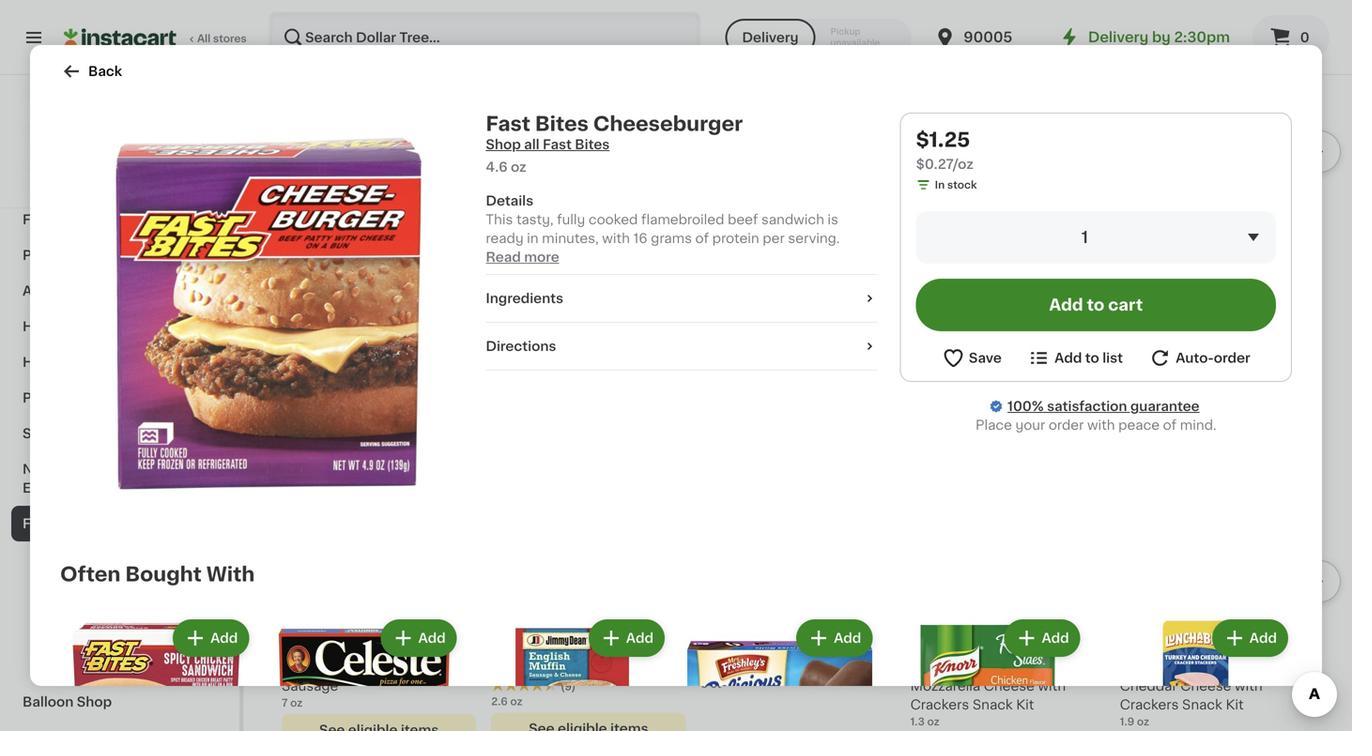 Task type: vqa. For each thing, say whether or not it's contained in the screenshot.
a in the Ink and toner: Return unopened and unexpired products at any time . Software: Return unopened boxed software that Staples currently sells for a full refund within 30 days. Open boxed software is not returnable or refundable. Office supplies: Return at any time.
no



Task type: locate. For each thing, give the bounding box(es) containing it.
$ 1 25 for snapps mozzarella sticks
[[286, 204, 317, 224]]

1 horizontal spatial delivery
[[1089, 31, 1149, 44]]

2 $20, from the left
[[534, 645, 558, 655]]

1 home from the top
[[23, 159, 63, 172]]

apparel
[[23, 123, 75, 136]]

sausage right the dean
[[788, 643, 845, 656]]

1 horizontal spatial $4
[[587, 645, 601, 655]]

0 vertical spatial 4.6
[[486, 161, 508, 174]]

6
[[701, 680, 708, 690]]

kit inside lunchables turkey & cheddar cheese with crackers snack kit 1.9 oz
[[1226, 699, 1244, 712]]

1 horizontal spatial 100%
[[1008, 400, 1044, 413]]

1 horizontal spatial order
[[1215, 352, 1251, 365]]

cheeseburger down the cooked
[[560, 229, 655, 242]]

$ 1 25 up ready
[[495, 204, 526, 224]]

of
[[696, 232, 709, 245], [1164, 419, 1177, 432]]

save up turkey
[[1189, 645, 1214, 655]]

1 horizontal spatial spend $32, save $5
[[1126, 645, 1230, 655]]

kit inside lunchables pepperoni & mozzarella cheese with crackers snack kit 1.3 oz
[[1017, 699, 1035, 712]]

health
[[23, 356, 68, 369]]

with inside lunchables turkey & cheddar cheese with crackers snack kit 1.9 oz
[[1235, 680, 1263, 693]]

1 kit from the left
[[1017, 699, 1035, 712]]

$4 for 1
[[378, 645, 392, 655]]

0 horizontal spatial satisfaction
[[79, 181, 142, 191]]

frozen foods
[[23, 518, 114, 531]]

0 vertical spatial home
[[23, 159, 63, 172]]

oz inside celeste pizza for one pepperoni pizza 5 oz
[[711, 266, 723, 277]]

save for john morrell smoked sausage
[[350, 645, 375, 655]]

care down drink
[[85, 249, 118, 262]]

lunchables inside lunchables pepperoni & mozzarella cheese with crackers snack kit 1.3 oz
[[911, 661, 987, 674]]

cheddar
[[1121, 680, 1178, 693]]

2 cheese from the left
[[1181, 680, 1232, 693]]

0 horizontal spatial $32,
[[953, 645, 977, 655]]

0 horizontal spatial $5
[[1006, 645, 1020, 655]]

1 $20, from the left
[[324, 645, 348, 655]]

4 spend from the left
[[1126, 645, 1161, 655]]

$5 for turkey
[[1216, 645, 1230, 655]]

1 vertical spatial frozen
[[34, 625, 78, 638]]

1 up john
[[292, 618, 301, 637]]

2 $4 from the left
[[587, 645, 601, 655]]

0 vertical spatial 100%
[[48, 181, 77, 191]]

2 $5 from the left
[[1216, 645, 1230, 655]]

add button
[[398, 5, 471, 39], [608, 5, 681, 39], [818, 5, 890, 39], [1027, 5, 1100, 39], [1237, 5, 1310, 39], [1027, 419, 1100, 453], [175, 622, 247, 656], [383, 622, 455, 656], [591, 622, 663, 656], [799, 622, 871, 656], [1007, 622, 1079, 656], [1215, 622, 1287, 656]]

guarantee up peace
[[1131, 400, 1200, 413]]

2 kit from the left
[[1226, 699, 1244, 712]]

0 vertical spatial order
[[1215, 352, 1251, 365]]

1 for el monterey el mon bf bn bur
[[1131, 204, 1140, 224]]

snack for mozzarella
[[973, 699, 1013, 712]]

shop
[[486, 138, 521, 151], [77, 696, 112, 709]]

$ for spend $20, save $4
[[286, 619, 292, 629]]

save
[[350, 645, 375, 655], [560, 645, 585, 655], [979, 645, 1004, 655], [1189, 645, 1214, 655]]

1 up armour at the left of the page
[[502, 618, 511, 637]]

home & garden
[[23, 320, 131, 334]]

$ 1 25 up john
[[286, 618, 317, 637]]

to left cart
[[1088, 297, 1105, 313]]

0 vertical spatial frozen
[[23, 518, 68, 531]]

crackers for lunchables turkey & cheddar cheese with crackers snack kit
[[1121, 699, 1180, 712]]

fast bites cheeseburger image
[[75, 128, 463, 516]]

1 cheese from the left
[[984, 680, 1035, 693]]

stores
[[213, 33, 247, 44]]

100% up your
[[1008, 400, 1044, 413]]

stock
[[948, 180, 978, 190]]

spend $32, save $5 up lunchables pepperoni & mozzarella cheese with crackers snack kit 1.3 oz
[[917, 645, 1020, 655]]

1 lunchables from the left
[[911, 661, 987, 674]]

auto-
[[1176, 352, 1215, 365]]

kit for lunchables pepperoni & mozzarella cheese with crackers snack kit
[[1017, 699, 1035, 712]]

1 horizontal spatial shop
[[486, 138, 521, 151]]

dean
[[750, 643, 785, 656]]

bites up breaded
[[942, 229, 976, 242]]

save for lunchables pepperoni & mozzarella cheese with crackers snack kit
[[979, 645, 1004, 655]]

sausage inside the '1 jimmy dean sausage links, original 6 ct'
[[788, 643, 845, 656]]

1 horizontal spatial $20,
[[534, 645, 558, 655]]

1 spend from the left
[[287, 645, 322, 655]]

bites for fast bites cheeseburger shop all fast bites 4.6 oz
[[535, 114, 589, 134]]

tree
[[127, 140, 156, 153]]

0 horizontal spatial order
[[1049, 419, 1085, 432]]

5 inside celeste pizza for one pepperoni pizza 5 oz
[[701, 266, 708, 277]]

fast up breaded
[[911, 229, 939, 242]]

1 horizontal spatial spend $20, save $4
[[497, 645, 601, 655]]

0 horizontal spatial pepperoni
[[701, 248, 769, 261]]

home for home & garden
[[23, 320, 63, 334]]

0 horizontal spatial lunchables
[[911, 661, 987, 674]]

crackers up 1.3
[[911, 699, 970, 712]]

snack inside lunchables turkey & cheddar cheese with crackers snack kit 1.9 oz
[[1183, 699, 1223, 712]]

0 vertical spatial cheeseburger
[[594, 114, 743, 134]]

25 up snapps
[[303, 205, 317, 216]]

oz inside fast bites cheeseburger shop all fast bites 4.6 oz
[[511, 161, 527, 174]]

1 vertical spatial mozzarella
[[911, 680, 981, 693]]

1 vertical spatial care
[[71, 356, 103, 369]]

lunchables inside lunchables turkey & cheddar cheese with crackers snack kit 1.9 oz
[[1121, 661, 1197, 674]]

pets link
[[11, 380, 228, 416]]

cheese for pepperoni
[[984, 680, 1035, 693]]

2:30pm
[[1175, 31, 1231, 44]]

oz
[[511, 161, 527, 174], [291, 247, 304, 258], [511, 247, 524, 258], [711, 266, 723, 277], [931, 266, 943, 277], [511, 697, 523, 707], [290, 698, 303, 709], [928, 717, 940, 728], [1138, 717, 1150, 728]]

1 horizontal spatial lunchables
[[1121, 661, 1197, 674]]

place your order with peace of mind.
[[976, 419, 1217, 432]]

25 up armour at the left of the page
[[513, 619, 526, 629]]

delivery inside the delivery button
[[743, 31, 799, 44]]

$20, up morrell
[[324, 645, 348, 655]]

$32, up lunchables pepperoni & mozzarella cheese with crackers snack kit 1.3 oz
[[953, 645, 977, 655]]

oz right '7'
[[290, 698, 303, 709]]

sales link
[[11, 416, 228, 452]]

4.6 inside the fast bites cheeseburger 4.6 oz
[[492, 247, 509, 258]]

0 vertical spatial shop
[[486, 138, 521, 151]]

0 horizontal spatial snack
[[973, 699, 1013, 712]]

cheese inside lunchables pepperoni & mozzarella cheese with crackers snack kit 1.3 oz
[[984, 680, 1035, 693]]

3 save from the left
[[979, 645, 1004, 655]]

fast inside the fast bites cheeseburger 4.6 oz
[[492, 229, 520, 242]]

snack for cheddar
[[1183, 699, 1223, 712]]

fast inside fast bites cheeseburger shop all fast bites 4.6 oz
[[486, 114, 531, 134]]

details this tasty, fully cooked flamebroiled beef sandwich is ready in minutes, with 16 grams of protein per serving. read more
[[486, 194, 840, 264]]

lunchables up cheddar
[[1121, 661, 1197, 674]]

oz right 1.3
[[928, 717, 940, 728]]

bites down tasty,
[[523, 229, 557, 242]]

satisfaction
[[79, 181, 142, 191], [1048, 400, 1128, 413]]

home & garden link
[[11, 309, 228, 345]]

read
[[486, 251, 521, 264]]

refrigerated link
[[11, 542, 228, 578]]

sandwich
[[762, 213, 825, 226]]

pizza down sandwich
[[756, 229, 790, 242]]

1 snack from the left
[[973, 699, 1013, 712]]

0 vertical spatial care
[[85, 249, 118, 262]]

1 horizontal spatial $32,
[[1163, 645, 1186, 655]]

satisfaction up place your order with peace of mind.
[[1048, 400, 1128, 413]]

spend up cheddar
[[1126, 645, 1161, 655]]

to
[[1088, 297, 1105, 313], [1086, 352, 1100, 365]]

dollar
[[83, 140, 123, 153]]

0 vertical spatial 5
[[282, 247, 289, 258]]

cheese inside lunchables turkey & cheddar cheese with crackers snack kit 1.9 oz
[[1181, 680, 1232, 693]]

2 save from the left
[[560, 645, 585, 655]]

oz inside john morrell smoked sausage 7 oz
[[290, 698, 303, 709]]

1 vertical spatial shop
[[77, 696, 112, 709]]

frozen for frozen foods
[[23, 518, 68, 531]]

crackers inside lunchables pepperoni & mozzarella cheese with crackers snack kit 1.3 oz
[[911, 699, 970, 712]]

25 for celeste pizza for one pepperoni pizza
[[722, 205, 736, 216]]

0 horizontal spatial spend $20, save $4
[[287, 645, 392, 655]]

$ 1 25 up celeste
[[705, 204, 736, 224]]

1 spend $20, save $4 from the left
[[287, 645, 392, 655]]

100% satisfaction guarantee down store
[[48, 181, 199, 191]]

1 horizontal spatial el
[[1203, 229, 1215, 242]]

$ 1 25 for spend $20, save $4
[[286, 618, 317, 637]]

25 for fast bites cheeseburger
[[513, 205, 526, 216]]

spend $32, save $5 for pepperoni
[[917, 645, 1020, 655]]

1 $5 from the left
[[1006, 645, 1020, 655]]

by
[[1153, 31, 1171, 44]]

25 for el monterey el mon bf bn bur
[[1142, 205, 1155, 216]]

$ for snapps mozzarella sticks
[[286, 205, 292, 216]]

1 up lunchables pepperoni & mozzarella cheese with crackers snack kit 1.3 oz
[[922, 618, 930, 637]]

0 button
[[1253, 15, 1330, 60]]

place
[[976, 419, 1013, 432]]

fast up all
[[486, 114, 531, 134]]

sandwich,
[[979, 229, 1047, 242]]

4 save from the left
[[1189, 645, 1214, 655]]

1 horizontal spatial snack
[[1183, 699, 1223, 712]]

oz down snapps
[[291, 247, 304, 258]]

$ 1 25 up monterey
[[1124, 204, 1155, 224]]

add to list
[[1055, 352, 1124, 365]]

satisfaction down everyday store prices
[[79, 181, 142, 191]]

care for health care
[[71, 356, 103, 369]]

2 spend $20, save $4 from the left
[[497, 645, 601, 655]]

& inside lunchables turkey & cheddar cheese with crackers snack kit 1.9 oz
[[1248, 661, 1259, 674]]

0 vertical spatial item carousel region
[[282, 0, 1342, 330]]

$ for fast bites cheeseburger
[[495, 205, 502, 216]]

1 crackers from the left
[[911, 699, 970, 712]]

spend
[[287, 645, 322, 655], [497, 645, 532, 655], [917, 645, 951, 655], [1126, 645, 1161, 655]]

order right your
[[1049, 419, 1085, 432]]

1 vertical spatial sausage
[[282, 680, 339, 693]]

1 vertical spatial order
[[1049, 419, 1085, 432]]

deli
[[282, 362, 323, 382]]

shop right balloon
[[77, 696, 112, 709]]

$5 up lunchables pepperoni & mozzarella cheese with crackers snack kit 1.3 oz
[[1006, 645, 1020, 655]]

1 horizontal spatial $5
[[1216, 645, 1230, 655]]

0 horizontal spatial el
[[1121, 229, 1132, 242]]

oz down all
[[511, 161, 527, 174]]

spend up john
[[287, 645, 322, 655]]

crackers down cheddar
[[1121, 699, 1180, 712]]

pizza
[[756, 229, 790, 242], [773, 248, 806, 261]]

1 vertical spatial home
[[23, 320, 63, 334]]

new year's eve party essentials
[[23, 463, 165, 495]]

is
[[828, 213, 839, 226]]

0 horizontal spatial 100% satisfaction guarantee
[[48, 181, 199, 191]]

1 for spend $20, save $4
[[292, 618, 301, 637]]

0 horizontal spatial mozzarella
[[335, 229, 405, 242]]

0 horizontal spatial kit
[[1017, 699, 1035, 712]]

product group
[[282, 0, 476, 260], [492, 0, 686, 260], [701, 0, 896, 279], [911, 0, 1106, 279], [1121, 0, 1315, 260], [282, 413, 476, 732], [492, 413, 686, 732], [911, 413, 1106, 732], [60, 616, 253, 732], [268, 616, 461, 732], [476, 616, 669, 732], [684, 616, 877, 732], [892, 616, 1085, 732], [1100, 616, 1293, 732]]

directions button
[[486, 337, 878, 356]]

1 horizontal spatial kit
[[1226, 699, 1244, 712]]

delivery inside 'delivery by 2:30pm' link
[[1089, 31, 1149, 44]]

lunchables up 1.3
[[911, 661, 987, 674]]

bites inside fast bites sandwich, breaded chicken 4.9 oz
[[942, 229, 976, 242]]

1 up celeste
[[712, 204, 721, 224]]

mozzarella left sticks
[[335, 229, 405, 242]]

frozen inside frozen link
[[34, 625, 78, 638]]

bites inside the fast bites cheeseburger 4.6 oz
[[523, 229, 557, 242]]

lunchables for cheddar
[[1121, 661, 1197, 674]]

shop left all
[[486, 138, 521, 151]]

$32, up cheddar
[[1163, 645, 1186, 655]]

care down home & garden
[[71, 356, 103, 369]]

fast down this
[[492, 229, 520, 242]]

2 $32, from the left
[[1163, 645, 1186, 655]]

25 for fast bites sandwich, breaded chicken
[[932, 205, 946, 216]]

cart
[[1109, 297, 1144, 313]]

1 vertical spatial to
[[1086, 352, 1100, 365]]

1 vertical spatial 4.6
[[492, 247, 509, 258]]

1 up jimmy
[[712, 618, 721, 637]]

home for home improvement & hardware
[[23, 159, 63, 172]]

kit for lunchables turkey & cheddar cheese with crackers snack kit
[[1226, 699, 1244, 712]]

save for lunchables turkey & cheddar cheese with crackers snack kit
[[1189, 645, 1214, 655]]

$ 1 25 up snapps
[[286, 204, 317, 224]]

oz right 1.9 on the bottom
[[1138, 717, 1150, 728]]

$1.25 $0.27/oz
[[917, 130, 974, 171]]

cheese
[[984, 680, 1035, 693], [1181, 680, 1232, 693]]

1 $32, from the left
[[953, 645, 977, 655]]

home up health
[[23, 320, 63, 334]]

sausage down john
[[282, 680, 339, 693]]

jimmy
[[701, 643, 746, 656]]

store
[[109, 162, 136, 172]]

25 up ready
[[513, 205, 526, 216]]

tasty,
[[517, 213, 554, 226]]

bought
[[125, 565, 202, 585]]

1 horizontal spatial cheese
[[1181, 680, 1232, 693]]

spend $32, save $5
[[917, 645, 1020, 655], [1126, 645, 1230, 655]]

order up view
[[1215, 352, 1251, 365]]

0 vertical spatial pepperoni
[[701, 248, 769, 261]]

fully
[[557, 213, 586, 226]]

$20, for 25
[[534, 645, 558, 655]]

& inside home improvement & hardware
[[161, 159, 172, 172]]

links,
[[848, 643, 886, 656]]

crackers for lunchables pepperoni & mozzarella cheese with crackers snack kit
[[911, 699, 970, 712]]

$32,
[[953, 645, 977, 655], [1163, 645, 1186, 655]]

$ 1 25 for spend $32, save $5
[[915, 618, 946, 637]]

celeste
[[701, 229, 753, 242]]

$20, up armour lunchmaker ham
[[534, 645, 558, 655]]

original
[[701, 661, 752, 674]]

home improvement & hardware link
[[11, 147, 228, 202]]

$4 up smoked
[[378, 645, 392, 655]]

guarantee down prices
[[145, 181, 199, 191]]

25 up lunchables pepperoni & mozzarella cheese with crackers snack kit 1.3 oz
[[932, 619, 946, 629]]

25 up celeste
[[722, 205, 736, 216]]

spend $32, save $5 up lunchables turkey & cheddar cheese with crackers snack kit 1.9 oz
[[1126, 645, 1230, 655]]

25 up monterey
[[1142, 205, 1155, 216]]

$32, for pepperoni
[[953, 645, 977, 655]]

5 up ingredients button in the top of the page
[[701, 266, 708, 277]]

add
[[434, 16, 461, 29], [644, 16, 671, 29], [853, 16, 881, 29], [1063, 16, 1091, 29], [1273, 16, 1300, 29], [1050, 297, 1084, 313], [1055, 352, 1083, 365], [1063, 429, 1091, 442], [211, 632, 238, 645], [418, 632, 446, 645], [626, 632, 654, 645], [834, 632, 862, 645], [1042, 632, 1070, 645], [1250, 632, 1278, 645]]

$ 1 25 for fast bites cheeseburger
[[495, 204, 526, 224]]

1 vertical spatial pepperoni
[[991, 661, 1059, 674]]

0 horizontal spatial delivery
[[743, 31, 799, 44]]

mozzarella up 1.3
[[911, 680, 981, 693]]

spend for lunchables pepperoni & mozzarella cheese with crackers snack kit
[[917, 645, 951, 655]]

1 horizontal spatial mozzarella
[[911, 680, 981, 693]]

el left monterey
[[1121, 229, 1132, 242]]

cheeseburger inside fast bites cheeseburger shop all fast bites 4.6 oz
[[594, 114, 743, 134]]

1 horizontal spatial satisfaction
[[1048, 400, 1128, 413]]

ingredients
[[486, 292, 564, 305]]

0 vertical spatial satisfaction
[[79, 181, 142, 191]]

of left mind.
[[1164, 419, 1177, 432]]

cheeseburger up details button
[[594, 114, 743, 134]]

to left list
[[1086, 352, 1100, 365]]

bites up fast
[[535, 114, 589, 134]]

pizza down per in the top of the page
[[773, 248, 806, 261]]

save up morrell
[[350, 645, 375, 655]]

save up lunchables pepperoni & mozzarella cheese with crackers snack kit 1.3 oz
[[979, 645, 1004, 655]]

1 save from the left
[[350, 645, 375, 655]]

1 horizontal spatial of
[[1164, 419, 1177, 432]]

0 horizontal spatial of
[[696, 232, 709, 245]]

0 vertical spatial sausage
[[788, 643, 845, 656]]

snack inside lunchables pepperoni & mozzarella cheese with crackers snack kit 1.3 oz
[[973, 699, 1013, 712]]

4.6 down ready
[[492, 247, 509, 258]]

90005 button
[[934, 11, 1047, 64]]

el left mon
[[1203, 229, 1215, 242]]

satisfaction inside button
[[79, 181, 142, 191]]

bites inside fast bites cheeseburger shop all fast bites 4.6 oz
[[535, 114, 589, 134]]

1 vertical spatial 5
[[701, 266, 708, 277]]

1 up ready
[[502, 204, 511, 224]]

2 spend $32, save $5 from the left
[[1126, 645, 1230, 655]]

oz down celeste
[[711, 266, 723, 277]]

0 horizontal spatial $20,
[[324, 645, 348, 655]]

1 vertical spatial pizza
[[773, 248, 806, 261]]

oz inside fast bites sandwich, breaded chicken 4.9 oz
[[931, 266, 943, 277]]

$1.25
[[917, 130, 971, 150]]

lunchmaker
[[543, 661, 625, 674]]

home inside home improvement & hardware
[[23, 159, 63, 172]]

morrell
[[318, 661, 364, 674]]

1 $4 from the left
[[378, 645, 392, 655]]

1 vertical spatial 100% satisfaction guarantee
[[1008, 400, 1200, 413]]

care for personal care
[[85, 249, 118, 262]]

delivery button
[[726, 19, 816, 56]]

25 down the in
[[932, 205, 946, 216]]

save up armour lunchmaker ham
[[560, 645, 585, 655]]

frozen for frozen
[[34, 625, 78, 638]]

1 vertical spatial item carousel region
[[282, 406, 1342, 732]]

of down "flamebroiled"
[[696, 232, 709, 245]]

john
[[282, 661, 315, 674]]

3 spend from the left
[[917, 645, 951, 655]]

spend $20, save $4 up armour lunchmaker ham
[[497, 645, 601, 655]]

100% satisfaction guarantee up place your order with peace of mind.
[[1008, 400, 1200, 413]]

0 vertical spatial mozzarella
[[335, 229, 405, 242]]

0 horizontal spatial $4
[[378, 645, 392, 655]]

apparel & accessories link
[[11, 112, 228, 147]]

1 horizontal spatial 5
[[701, 266, 708, 277]]

$4 up lunchmaker
[[587, 645, 601, 655]]

$ 1 25
[[286, 204, 317, 224], [705, 204, 736, 224], [495, 204, 526, 224], [915, 204, 946, 224], [1124, 204, 1155, 224], [286, 618, 317, 637], [915, 618, 946, 637]]

1 vertical spatial of
[[1164, 419, 1177, 432]]

2 snack from the left
[[1183, 699, 1223, 712]]

el
[[1121, 229, 1132, 242], [1203, 229, 1215, 242]]

1 field
[[917, 211, 1277, 264]]

0 horizontal spatial crackers
[[911, 699, 970, 712]]

$ 1 25 for fast bites sandwich, breaded chicken
[[915, 204, 946, 224]]

crackers inside lunchables turkey & cheddar cheese with crackers snack kit 1.9 oz
[[1121, 699, 1180, 712]]

this
[[486, 213, 513, 226]]

frozen foods link
[[11, 506, 228, 542]]

lunchables pepperoni & mozzarella cheese with crackers snack kit 1.3 oz
[[911, 661, 1073, 728]]

1 vertical spatial cheeseburger
[[560, 229, 655, 242]]

frozen down the essentials
[[23, 518, 68, 531]]

$5
[[1006, 645, 1020, 655], [1216, 645, 1230, 655]]

0 horizontal spatial cheese
[[984, 680, 1035, 693]]

None search field
[[269, 11, 701, 64]]

cheeseburger inside the fast bites cheeseburger 4.6 oz
[[560, 229, 655, 242]]

5 down snapps
[[282, 247, 289, 258]]

$ 1 25 up lunchables pepperoni & mozzarella cheese with crackers snack kit 1.3 oz
[[915, 618, 946, 637]]

spend up armour at the left of the page
[[497, 645, 532, 655]]

item carousel region
[[282, 0, 1342, 330], [282, 406, 1342, 732]]

auto
[[23, 285, 55, 298]]

0 vertical spatial of
[[696, 232, 709, 245]]

sausage inside john morrell smoked sausage 7 oz
[[282, 680, 339, 693]]

2 crackers from the left
[[1121, 699, 1180, 712]]

100% down everyday
[[48, 181, 77, 191]]

home up hardware
[[23, 159, 63, 172]]

2 lunchables from the left
[[1121, 661, 1197, 674]]

view more
[[1231, 365, 1302, 378]]

breaded
[[911, 248, 967, 261]]

0 horizontal spatial 100%
[[48, 181, 77, 191]]

balloon
[[23, 696, 74, 709]]

★★★★★
[[492, 679, 557, 692], [492, 679, 557, 692]]

0 horizontal spatial guarantee
[[145, 181, 199, 191]]

(9)
[[561, 682, 576, 692]]

1 for fast bites cheeseburger
[[502, 204, 511, 224]]

to for cart
[[1088, 297, 1105, 313]]

100% inside button
[[48, 181, 77, 191]]

2 spend from the left
[[497, 645, 532, 655]]

oz inside the fast bites cheeseburger 4.6 oz
[[511, 247, 524, 258]]

spend right links,
[[917, 645, 951, 655]]

1 horizontal spatial sausage
[[788, 643, 845, 656]]

pepperoni inside celeste pizza for one pepperoni pizza 5 oz
[[701, 248, 769, 261]]

0 vertical spatial 100% satisfaction guarantee
[[48, 181, 199, 191]]

$ 1 25 down the in
[[915, 204, 946, 224]]

2 home from the top
[[23, 320, 63, 334]]

0 vertical spatial to
[[1088, 297, 1105, 313]]

5
[[282, 247, 289, 258], [701, 266, 708, 277]]

25 up john
[[303, 619, 317, 629]]

sausage for john
[[282, 680, 339, 693]]

1 up breaded
[[922, 204, 930, 224]]

everyday store prices
[[56, 162, 172, 172]]

0 horizontal spatial spend $32, save $5
[[917, 645, 1020, 655]]

1 vertical spatial 100%
[[1008, 400, 1044, 413]]

1 up monterey
[[1131, 204, 1140, 224]]

spend $20, save $4 up morrell
[[287, 645, 392, 655]]

all stores link
[[64, 11, 248, 64]]

1 up add to cart
[[1082, 230, 1089, 246]]

in
[[935, 180, 945, 190]]

drink
[[74, 213, 111, 226]]

1
[[292, 204, 301, 224], [712, 204, 721, 224], [502, 204, 511, 224], [922, 204, 930, 224], [1131, 204, 1140, 224], [1082, 230, 1089, 246], [292, 618, 301, 637], [712, 618, 721, 637], [502, 618, 511, 637], [922, 618, 930, 637]]

1 horizontal spatial pepperoni
[[991, 661, 1059, 674]]

1 horizontal spatial crackers
[[1121, 699, 1180, 712]]

with
[[602, 232, 630, 245], [1088, 419, 1116, 432], [1039, 680, 1066, 693], [1235, 680, 1263, 693]]

0 horizontal spatial 5
[[282, 247, 289, 258]]

100% satisfaction guarantee
[[48, 181, 199, 191], [1008, 400, 1200, 413]]

4.6 up details
[[486, 161, 508, 174]]

$5 up turkey
[[1216, 645, 1230, 655]]

0 vertical spatial guarantee
[[145, 181, 199, 191]]

oz down breaded
[[931, 266, 943, 277]]

0 horizontal spatial sausage
[[282, 680, 339, 693]]

oz down ready
[[511, 247, 524, 258]]

everyday
[[56, 162, 106, 172]]

electronics link
[[11, 76, 228, 112]]

frozen down "often"
[[34, 625, 78, 638]]

1 spend $32, save $5 from the left
[[917, 645, 1020, 655]]

1 vertical spatial guarantee
[[1131, 400, 1200, 413]]

1 up snapps
[[292, 204, 301, 224]]

fast inside fast bites sandwich, breaded chicken 4.9 oz
[[911, 229, 939, 242]]

pepperoni inside lunchables pepperoni & mozzarella cheese with crackers snack kit 1.3 oz
[[991, 661, 1059, 674]]



Task type: describe. For each thing, give the bounding box(es) containing it.
& inside lunchables pepperoni & mozzarella cheese with crackers snack kit 1.3 oz
[[1062, 661, 1073, 674]]

all
[[524, 138, 540, 151]]

year's
[[56, 463, 97, 476]]

$ for el monterey el mon bf bn bur
[[1124, 205, 1131, 216]]

to for list
[[1086, 352, 1100, 365]]

food & drink
[[23, 213, 111, 226]]

all
[[197, 33, 211, 44]]

delivery for delivery
[[743, 31, 799, 44]]

floral
[[23, 52, 60, 65]]

cheese for turkey
[[1181, 680, 1232, 693]]

auto-order
[[1176, 352, 1251, 365]]

mozzarella inside lunchables pepperoni & mozzarella cheese with crackers snack kit 1.3 oz
[[911, 680, 981, 693]]

spend $20, save $4 for 1
[[287, 645, 392, 655]]

spend for john morrell smoked sausage
[[287, 645, 322, 655]]

chicken
[[970, 248, 1024, 261]]

with inside lunchables pepperoni & mozzarella cheese with crackers snack kit 1.3 oz
[[1039, 680, 1066, 693]]

1 for spend $32, save $5
[[922, 618, 930, 637]]

with inside details this tasty, fully cooked flamebroiled beef sandwich is ready in minutes, with 16 grams of protein per serving. read more
[[602, 232, 630, 245]]

often
[[60, 565, 121, 585]]

for
[[793, 229, 811, 242]]

oz right 2.6
[[511, 697, 523, 707]]

1 for celeste pizza for one pepperoni pizza
[[712, 204, 721, 224]]

1 horizontal spatial 100% satisfaction guarantee
[[1008, 400, 1200, 413]]

5 inside snapps mozzarella sticks 5 oz
[[282, 247, 289, 258]]

$4 for 25
[[587, 645, 601, 655]]

lunchables turkey & cheddar cheese with crackers snack kit 1.9 oz
[[1121, 661, 1263, 728]]

oz inside snapps mozzarella sticks 5 oz
[[291, 247, 304, 258]]

7
[[282, 698, 288, 709]]

0 horizontal spatial shop
[[77, 696, 112, 709]]

serving.
[[788, 232, 840, 245]]

25 for spend $20, save $4
[[303, 619, 317, 629]]

$ 1 25 for el monterey el mon bf bn bur
[[1124, 204, 1155, 224]]

100% satisfaction guarantee inside button
[[48, 181, 199, 191]]

1 inside the '1 jimmy dean sausage links, original 6 ct'
[[712, 618, 721, 637]]

spend $32, save $5 for turkey
[[1126, 645, 1230, 655]]

electronics
[[23, 87, 99, 101]]

sausage for 1
[[788, 643, 845, 656]]

$5 for pepperoni
[[1006, 645, 1020, 655]]

smoked
[[368, 661, 422, 674]]

100% satisfaction guarantee link
[[1008, 397, 1200, 416]]

25 inside 1 25
[[513, 619, 526, 629]]

$ for fast bites sandwich, breaded chicken
[[915, 205, 922, 216]]

sales
[[23, 427, 59, 441]]

4.6 inside fast bites cheeseburger shop all fast bites 4.6 oz
[[486, 161, 508, 174]]

fast bites cheeseburger shop all fast bites 4.6 oz
[[486, 114, 743, 174]]

delivery by 2:30pm
[[1089, 31, 1231, 44]]

1 vertical spatial satisfaction
[[1048, 400, 1128, 413]]

1 horizontal spatial guarantee
[[1131, 400, 1200, 413]]

mon
[[1218, 229, 1248, 242]]

oz inside lunchables turkey & cheddar cheese with crackers snack kit 1.9 oz
[[1138, 717, 1150, 728]]

25 for spend $32, save $5
[[932, 619, 946, 629]]

foods
[[72, 518, 114, 531]]

back button
[[60, 60, 122, 83]]

fast for fast bites sandwich, breaded chicken 4.9 oz
[[911, 229, 939, 242]]

2 el from the left
[[1203, 229, 1215, 242]]

bur
[[1290, 229, 1313, 242]]

delivery by 2:30pm link
[[1059, 26, 1231, 49]]

dollar tree
[[83, 140, 156, 153]]

dollar tree logo image
[[102, 98, 138, 133]]

bites
[[575, 138, 610, 151]]

your
[[1016, 419, 1046, 432]]

monterey
[[1136, 229, 1200, 242]]

apparel & accessories
[[23, 123, 176, 136]]

1 25
[[502, 618, 526, 637]]

floral link
[[11, 40, 228, 76]]

guarantee inside button
[[145, 181, 199, 191]]

bites for fast bites sandwich, breaded chicken 4.9 oz
[[942, 229, 976, 242]]

lunchables for mozzarella
[[911, 661, 987, 674]]

cheeseburger for fast bites cheeseburger shop all fast bites 4.6 oz
[[594, 114, 743, 134]]

auto link
[[11, 273, 228, 309]]

deli link
[[282, 360, 323, 383]]

armour lunchmaker ham
[[492, 661, 659, 674]]

$ for spend $32, save $5
[[915, 619, 922, 629]]

fast for fast bites cheeseburger 4.6 oz
[[492, 229, 520, 242]]

shop inside fast bites cheeseburger shop all fast bites 4.6 oz
[[486, 138, 521, 151]]

delivery for delivery by 2:30pm
[[1089, 31, 1149, 44]]

1.9
[[1121, 717, 1135, 728]]

pets
[[23, 392, 53, 405]]

cheeseburger for fast bites cheeseburger 4.6 oz
[[560, 229, 655, 242]]

0
[[1301, 31, 1310, 44]]

personal
[[23, 249, 82, 262]]

$20, for 1
[[324, 645, 348, 655]]

personal care link
[[11, 238, 228, 273]]

dollar tree link
[[83, 98, 156, 156]]

spend $20, save $4 for 25
[[497, 645, 601, 655]]

balloon shop
[[23, 696, 112, 709]]

fast for fast bites cheeseburger shop all fast bites 4.6 oz
[[486, 114, 531, 134]]

save button
[[942, 347, 1002, 370]]

add to list button
[[1028, 347, 1124, 370]]

more
[[1267, 365, 1302, 378]]

auto-order button
[[1149, 347, 1251, 370]]

peace
[[1119, 419, 1160, 432]]

snapps
[[282, 229, 332, 242]]

instacart logo image
[[64, 26, 177, 49]]

turkey
[[1200, 661, 1245, 674]]

1 el from the left
[[1121, 229, 1132, 242]]

ingredients button
[[486, 289, 878, 308]]

ready
[[486, 232, 524, 245]]

accessories
[[93, 123, 176, 136]]

view more link
[[1231, 362, 1315, 381]]

2.6
[[492, 697, 508, 707]]

save
[[969, 352, 1002, 365]]

2 item carousel region from the top
[[282, 406, 1342, 732]]

mozzarella inside snapps mozzarella sticks 5 oz
[[335, 229, 405, 242]]

service type group
[[726, 19, 912, 56]]

directions
[[486, 340, 557, 353]]

1.3
[[911, 717, 925, 728]]

1 jimmy dean sausage links, original 6 ct
[[701, 618, 886, 690]]

bites for fast bites cheeseburger 4.6 oz
[[523, 229, 557, 242]]

in stock
[[935, 180, 978, 190]]

food
[[23, 213, 57, 226]]

order inside button
[[1215, 352, 1251, 365]]

health care
[[23, 356, 103, 369]]

all stores
[[197, 33, 247, 44]]

ham
[[628, 661, 659, 674]]

0 vertical spatial pizza
[[756, 229, 790, 242]]

4.9
[[911, 266, 928, 277]]

health care link
[[11, 345, 228, 380]]

mind.
[[1181, 419, 1217, 432]]

bf
[[1251, 229, 1266, 242]]

oz inside lunchables pepperoni & mozzarella cheese with crackers snack kit 1.3 oz
[[928, 717, 940, 728]]

1 item carousel region from the top
[[282, 0, 1342, 330]]

minutes,
[[542, 232, 599, 245]]

$ 1 25 for celeste pizza for one pepperoni pizza
[[705, 204, 736, 224]]

add to cart button
[[917, 279, 1277, 332]]

$32, for turkey
[[1163, 645, 1186, 655]]

1 inside field
[[1082, 230, 1089, 246]]

save for armour lunchmaker ham
[[560, 645, 585, 655]]

read more button
[[486, 248, 560, 267]]

of inside details this tasty, fully cooked flamebroiled beef sandwich is ready in minutes, with 16 grams of protein per serving. read more
[[696, 232, 709, 245]]

personal care
[[23, 249, 118, 262]]

$ for celeste pizza for one pepperoni pizza
[[705, 205, 712, 216]]

often bought with
[[60, 565, 255, 585]]

view
[[1231, 365, 1264, 378]]

25 for snapps mozzarella sticks
[[303, 205, 317, 216]]

garden
[[81, 320, 131, 334]]

home improvement & hardware
[[23, 159, 172, 191]]

1 for fast bites sandwich, breaded chicken
[[922, 204, 930, 224]]

spend for armour lunchmaker ham
[[497, 645, 532, 655]]

1 for snapps mozzarella sticks
[[292, 204, 301, 224]]

beef
[[728, 213, 758, 226]]

spend for lunchables turkey & cheddar cheese with crackers snack kit
[[1126, 645, 1161, 655]]

armour
[[492, 661, 540, 674]]



